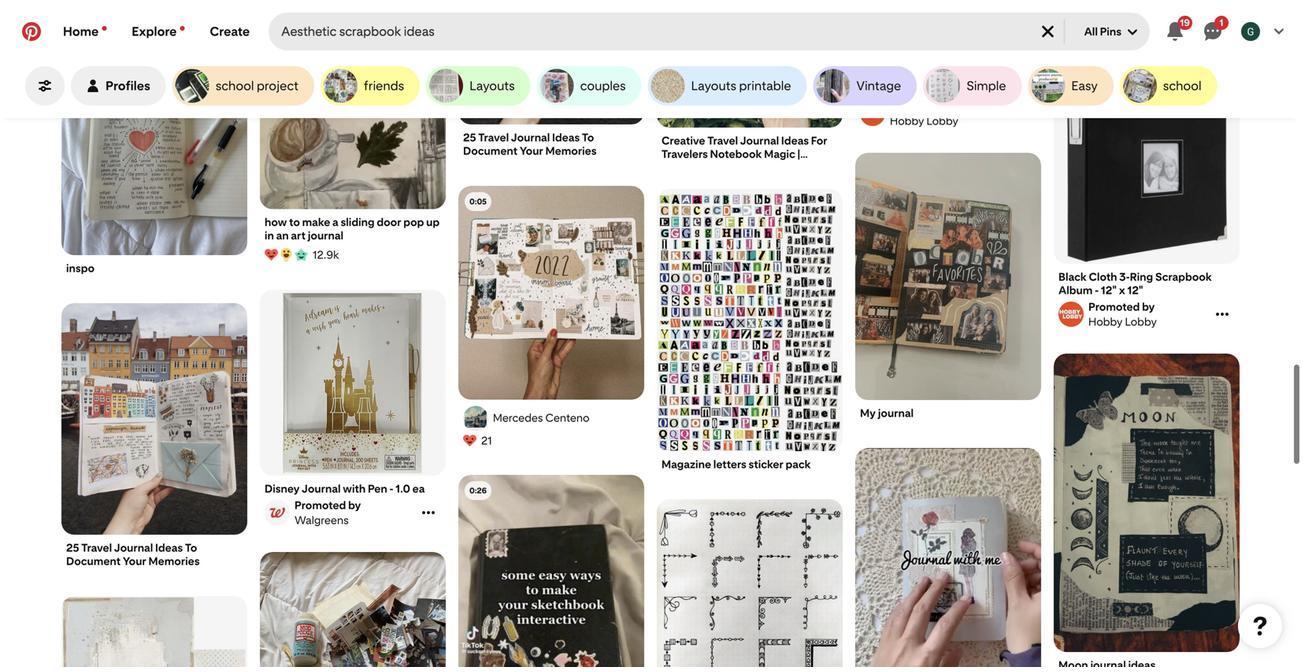 Task type: describe. For each thing, give the bounding box(es) containing it.
my journal
[[860, 407, 914, 420]]

Search text field
[[281, 13, 1026, 50]]

to
[[289, 216, 300, 229]]

in
[[265, 229, 274, 242]]

notebook
[[710, 147, 762, 161]]

how
[[265, 216, 287, 229]]

filter image
[[39, 80, 51, 92]]

layouts printable link
[[648, 66, 807, 106]]

magazine
[[662, 458, 712, 471]]

8
[[983, 69, 990, 83]]

accessories
[[755, 161, 818, 174]]

mercedes centeno link
[[493, 411, 590, 425]]

italy
[[1189, 35, 1212, 48]]

lobby for paper
[[927, 114, 959, 128]]

pins
[[1100, 25, 1122, 38]]

3-
[[1120, 270, 1130, 284]]

this contains an image of: moon journal ideas..
#moonjournal#moon#journaling#journalideas#junkjournaling image
[[1054, 354, 1240, 653]]

1 horizontal spatial |
[[820, 161, 823, 174]]

centeno
[[546, 411, 590, 425]]

0 vertical spatial document
[[463, 144, 518, 158]]

200 sheet cinderella's castle journal with pen. journal includes attached ribbon bookmark. image
[[260, 290, 446, 476]]

hobby lobby link for paper
[[858, 99, 1014, 128]]

0 horizontal spatial document
[[66, 555, 121, 568]]

cloth
[[1089, 270, 1118, 284]]

disney journal with pen - 1.0 ea link
[[265, 482, 441, 496]]

25 travel journal ideas to document your memories for leftmost this contains an image of: 25 travel journal ideas to document your memories
[[66, 541, 200, 568]]

create link
[[197, 13, 262, 50]]

travel scrapbooking idea italy 🍕
[[1059, 35, 1225, 48]]

school for school project
[[216, 78, 254, 93]]

ea
[[413, 482, 425, 496]]

hobby for 11"
[[890, 114, 925, 128]]

all
[[1085, 25, 1098, 38]]

friends
[[364, 78, 404, 93]]

up
[[426, 216, 440, 229]]

a
[[333, 216, 339, 229]]

to for this contains an image of: 25 travel journal ideas to document your memories to the top
[[582, 131, 594, 144]]

black
[[1059, 270, 1087, 284]]

25 travel journal ideas to document your memories link for leftmost this contains an image of: 25 travel journal ideas to document your memories
[[66, 541, 243, 568]]

how to make a sliding door pop up in an art journal
[[265, 216, 440, 242]]

pack
[[786, 458, 811, 471]]

easy
[[1072, 78, 1098, 93]]

magazine letters sticker pack
[[662, 458, 811, 471]]

journal for leftmost this contains an image of: 25 travel journal ideas to document your memories
[[114, 541, 153, 555]]

2 12" from the left
[[1128, 284, 1144, 297]]

simple link
[[924, 66, 1022, 106]]

magazine letters sticker pack link
[[662, 458, 838, 471]]

hobby lobby for scrapbook
[[890, 114, 959, 128]]

project
[[257, 78, 299, 93]]

paper
[[944, 69, 974, 83]]

this contains an image of: bullet journal elements that'll brighten up any bujo spread image
[[657, 500, 843, 667]]

21
[[481, 434, 492, 447]]

this contains an image of: my journal image
[[856, 153, 1042, 401]]

scrapbook inside "map scrapbook paper - 8 1/2" x 11""
[[885, 69, 942, 83]]

school project
[[216, 78, 299, 93]]

pop
[[404, 216, 424, 229]]

couples
[[580, 78, 626, 93]]

0 horizontal spatial |
[[798, 147, 801, 161]]

25 travel journal ideas to document your memories link for this contains an image of: 25 travel journal ideas to document your memories to the top
[[463, 131, 640, 158]]

21 link
[[463, 431, 640, 450]]

19 button
[[1157, 13, 1194, 50]]

all pins button
[[1072, 13, 1150, 50]]

home link
[[50, 13, 119, 50]]

this contains: page travel scrapbooking italie image
[[1054, 0, 1240, 28]]

letters
[[714, 458, 747, 471]]

creative
[[662, 134, 706, 147]]

journal for [paidad] visit 'bookonboard.com' to end your search for best travel journal ideas, travel diary inspiration, simple travel book inspo, aesthetic travel scrapbook and art journal. diy travel sketchbook, illustration, prompts, doodles, stickers, bullet packing list, map, cover, templates and layouts, digital/polaroid photos, postcards, roadtrip, my adventure book ideas for your travelers notebook full of creative, vintage and unique pages #traveljournalideas #travelscrapbookingideaslayoutsimple
[[740, 134, 779, 147]]

travel scrapbooking idea italy 🍕 link
[[1059, 35, 1235, 49]]

creative travel journal ideas for travelers notebook magic | aesthetic journal accessories | link
[[662, 134, 838, 174]]

sticker
[[749, 458, 784, 471]]

notifications image
[[180, 26, 185, 31]]

2 vertical spatial -
[[390, 482, 394, 496]]

black cloth 3-ring scrapbook album - 12" x 12"
[[1059, 270, 1212, 297]]

inspo link
[[66, 262, 243, 275]]

lobby for 3-
[[1125, 315, 1157, 329]]

how to make a sliding door pop up in an art journal link
[[265, 216, 441, 242]]

friends link
[[321, 66, 420, 106]]

make
[[302, 216, 330, 229]]

journal for this contains an image of: 25 travel journal ideas to document your memories to the top
[[511, 131, 550, 144]]

[paidad] visit 'bookonboard.com' to end your search for best travel journal ideas, travel diary inspiration, simple travel book inspo, aesthetic travel scrapbook and art journal. diy travel sketchbook, illustration, prompts, doodles, stickers, bullet packing list, map, cover, templates and layouts, digital/polaroid photos, postcards, roadtrip, my adventure book ideas for your travelers notebook full of creative, vintage and unique pages #traveljournalideas #travelscrapbookingideaslayoutsimple image
[[657, 0, 843, 128]]

school link
[[1120, 66, 1218, 106]]

all pins
[[1085, 25, 1122, 38]]

an
[[276, 229, 289, 242]]

travel for leftmost this contains an image of: 25 travel journal ideas to document your memories
[[81, 541, 112, 555]]

aesthetic
[[662, 161, 712, 174]]

this contains an image of: inspo image
[[61, 8, 247, 256]]

my journal link
[[860, 407, 1037, 420]]

walgreens link
[[262, 499, 418, 527]]

25 for this contains an image of: 25 travel journal ideas to document your memories to the top
[[463, 131, 476, 144]]

0 vertical spatial this contains an image of: 25 travel journal ideas to document your memories image
[[459, 0, 644, 125]]

- inside black cloth 3-ring scrapbook album - 12" x 12"
[[1095, 284, 1099, 297]]

notifications image
[[102, 26, 107, 31]]

start your project off right with the perfect paper for scrapbook pages, greeting cards, bookmarks, gift cards, mixed media and much more! this package contains vintage artistry serenity double-sided cardstock - 12x12 inches, 20 identical sheets. available in a variety of designs, each sold separately. made in the usa. image
[[61, 596, 247, 667]]

19
[[1181, 17, 1191, 28]]

vintage
[[857, 78, 901, 93]]

1 12" from the left
[[1101, 284, 1117, 297]]

idea
[[1165, 35, 1187, 48]]

magic
[[764, 147, 796, 161]]

25 for leftmost this contains an image of: 25 travel journal ideas to document your memories
[[66, 541, 79, 555]]

art
[[291, 229, 306, 242]]

0 horizontal spatial this contains an image of: 25 travel journal ideas to document your memories image
[[61, 303, 247, 536]]



Task type: vqa. For each thing, say whether or not it's contained in the screenshot.
Travel scrapbooking idea Italy 🍕
yes



Task type: locate. For each thing, give the bounding box(es) containing it.
layouts for layouts
[[470, 78, 515, 93]]

1 horizontal spatial 12"
[[1128, 284, 1144, 297]]

hobby lobby link
[[858, 99, 1014, 128], [1057, 300, 1213, 329]]

memories
[[546, 144, 597, 158], [148, 555, 200, 568]]

journal
[[511, 131, 550, 144], [740, 134, 779, 147], [714, 161, 753, 174], [302, 482, 341, 496], [114, 541, 153, 555]]

12.9k link
[[265, 245, 441, 264]]

layouts
[[470, 78, 515, 93], [691, 78, 737, 93]]

mercedes
[[493, 411, 543, 425]]

0 horizontal spatial hobby lobby
[[890, 114, 959, 128]]

1 horizontal spatial x
[[1119, 284, 1126, 297]]

2 layouts from the left
[[691, 78, 737, 93]]

ideas for this contains an image of: 25 travel journal ideas to document your memories to the top
[[552, 131, 580, 144]]

album
[[1059, 284, 1093, 297]]

hobby lobby for cloth
[[1089, 315, 1157, 329]]

2 horizontal spatial -
[[1095, 284, 1099, 297]]

with
[[343, 482, 366, 496]]

0 horizontal spatial 12"
[[1101, 284, 1117, 297]]

to
[[582, 131, 594, 144], [185, 541, 197, 555]]

1 horizontal spatial memories
[[546, 144, 597, 158]]

|
[[798, 147, 801, 161], [820, 161, 823, 174]]

my
[[860, 407, 876, 420]]

lobby down "map scrapbook paper - 8 1/2" x 11""
[[927, 114, 959, 128]]

1 vertical spatial this contains an image of: 25 travel journal ideas to document your memories image
[[61, 303, 247, 536]]

25 travel journal ideas to document your memories link
[[463, 131, 640, 158], [66, 541, 243, 568]]

0 horizontal spatial school
[[216, 78, 254, 93]]

greg robinson image
[[1242, 22, 1261, 41]]

1 vertical spatial memories
[[148, 555, 200, 568]]

hobby for 12"
[[1089, 315, 1123, 329]]

1 horizontal spatial this contains an image of: 25 travel journal ideas to document your memories image
[[459, 0, 644, 125]]

0 horizontal spatial 25 travel journal ideas to document your memories
[[66, 541, 200, 568]]

1 vertical spatial 25
[[66, 541, 79, 555]]

disney journal with pen - 1.0 ea
[[265, 482, 425, 496]]

0 horizontal spatial hobby
[[890, 114, 925, 128]]

map scrapbook paper - 8 1/2" x 11" link
[[860, 69, 1037, 96]]

memories for this contains an image of: 25 travel journal ideas to document your memories to the top
[[546, 144, 597, 158]]

travel inside creative travel journal ideas for travelers notebook magic | aesthetic journal accessories |
[[708, 134, 738, 147]]

your for this contains an image of: 25 travel journal ideas to document your memories to the top
[[520, 144, 543, 158]]

journal right my
[[878, 407, 914, 420]]

1 horizontal spatial 25 travel journal ideas to document your memories
[[463, 131, 597, 158]]

ideas for leftmost this contains an image of: 25 travel journal ideas to document your memories
[[155, 541, 183, 555]]

0 vertical spatial 25 travel journal ideas to document your memories link
[[463, 131, 640, 158]]

lobby down black cloth 3-ring scrapbook album - 12" x 12"
[[1125, 315, 1157, 329]]

layouts printable
[[691, 78, 791, 93]]

1 horizontal spatial scrapbook
[[1156, 270, 1212, 284]]

ideas inside creative travel journal ideas for travelers notebook magic | aesthetic journal accessories |
[[782, 134, 809, 147]]

map scrapbook paper - 8 1/2" x 11"
[[860, 69, 1021, 96]]

door
[[377, 216, 401, 229]]

0 horizontal spatial -
[[390, 482, 394, 496]]

1 vertical spatial -
[[1095, 284, 1099, 297]]

1 horizontal spatial lobby
[[1125, 315, 1157, 329]]

school left project at the left top
[[216, 78, 254, 93]]

mercedes centeno
[[493, 411, 590, 425]]

0 vertical spatial journal
[[308, 229, 344, 242]]

vintage link
[[814, 66, 917, 106]]

profiles link
[[71, 66, 166, 106]]

11"
[[860, 83, 874, 96]]

1 vertical spatial 25 travel journal ideas to document your memories
[[66, 541, 200, 568]]

1 horizontal spatial layouts
[[691, 78, 737, 93]]

1 horizontal spatial ideas
[[552, 131, 580, 144]]

1 vertical spatial journal
[[878, 407, 914, 420]]

0 vertical spatial to
[[582, 131, 594, 144]]

school down idea at right
[[1164, 78, 1202, 93]]

2 horizontal spatial ideas
[[782, 134, 809, 147]]

0 horizontal spatial layouts
[[470, 78, 515, 93]]

25 travel journal ideas to document your memories for this contains an image of: 25 travel journal ideas to document your memories to the top
[[463, 131, 597, 158]]

travel
[[1059, 35, 1090, 48], [478, 131, 509, 144], [708, 134, 738, 147], [81, 541, 112, 555]]

scrapbook inside black cloth 3-ring scrapbook album - 12" x 12"
[[1156, 270, 1212, 284]]

this contains an image of: image
[[459, 186, 644, 400]]

1 vertical spatial your
[[123, 555, 146, 568]]

journal inside the how to make a sliding door pop up in an art journal
[[308, 229, 344, 242]]

layouts for layouts printable
[[691, 78, 737, 93]]

hobby lobby link down "map scrapbook paper - 8 1/2" x 11""
[[858, 99, 1014, 128]]

disney
[[265, 482, 300, 496]]

journal up 12.9k
[[308, 229, 344, 242]]

scrapbook right ring
[[1156, 270, 1212, 284]]

1 vertical spatial scrapbook
[[1156, 270, 1212, 284]]

hobby lobby down black cloth 3-ring scrapbook album - 12" x 12"
[[1089, 315, 1157, 329]]

hobby
[[890, 114, 925, 128], [1089, 315, 1123, 329]]

hobby lobby link for 3-
[[1057, 300, 1213, 329]]

0 horizontal spatial ideas
[[155, 541, 183, 555]]

1 horizontal spatial document
[[463, 144, 518, 158]]

lobby
[[927, 114, 959, 128], [1125, 315, 1157, 329]]

1
[[1220, 17, 1224, 28]]

2 school from the left
[[1164, 78, 1202, 93]]

ideas for [paidad] visit 'bookonboard.com' to end your search for best travel journal ideas, travel diary inspiration, simple travel book inspo, aesthetic travel scrapbook and art journal. diy travel sketchbook, illustration, prompts, doodles, stickers, bullet packing list, map, cover, templates and layouts, digital/polaroid photos, postcards, roadtrip, my adventure book ideas for your travelers notebook full of creative, vintage and unique pages #traveljournalideas #travelscrapbookingideaslayoutsimple
[[782, 134, 809, 147]]

1/2"
[[992, 69, 1012, 83]]

hobby lobby link down black cloth 3-ring scrapbook album - 12" x 12"
[[1057, 300, 1213, 329]]

1 horizontal spatial to
[[582, 131, 594, 144]]

1 horizontal spatial journal
[[878, 407, 914, 420]]

simple
[[967, 78, 1007, 93]]

black cloth 3-ring scrapbook album - 12" x 12" link
[[1059, 270, 1235, 297]]

1 horizontal spatial hobby
[[1089, 315, 1123, 329]]

1 horizontal spatial school
[[1164, 78, 1202, 93]]

school for school
[[1164, 78, 1202, 93]]

hobby down vintage
[[890, 114, 925, 128]]

easy link
[[1029, 66, 1114, 106]]

x inside black cloth 3-ring scrapbook album - 12" x 12"
[[1119, 284, 1126, 297]]

1 vertical spatial to
[[185, 541, 197, 555]]

0 horizontal spatial to
[[185, 541, 197, 555]]

0 horizontal spatial 25 travel journal ideas to document your memories link
[[66, 541, 243, 568]]

- left 1.0
[[390, 482, 394, 496]]

scrapbook right 'map'
[[885, 69, 942, 83]]

hobby down album at the top
[[1089, 315, 1123, 329]]

walgreens
[[295, 514, 349, 527]]

0 vertical spatial 25
[[463, 131, 476, 144]]

1 horizontal spatial 25 travel journal ideas to document your memories link
[[463, 131, 640, 158]]

black cloth 3-ring scrapbook album is the perfect way to preserve and showcase your photos and memories. this three ring binder features a black cloth front, shiny metal corners, a label opening on the spine, a square photo opening on the front cover, and ten clear sheet protectors. this acid free piece can be used with scrapbook paper refills. house your memories with style! dimensions: album: length: 13" width: 15" height: 2 3/4" page size: length: 12" width: 12" photo opening: 1 - 4" x 4" alb image
[[1054, 78, 1240, 264]]

1 button
[[1194, 13, 1232, 50]]

0 vertical spatial hobby
[[890, 114, 925, 128]]

| down for
[[820, 161, 823, 174]]

school project link
[[172, 66, 314, 106]]

map
[[860, 69, 883, 83]]

-
[[976, 69, 980, 83], [1095, 284, 1099, 297], [390, 482, 394, 496]]

25
[[463, 131, 476, 144], [66, 541, 79, 555]]

your
[[520, 144, 543, 158], [123, 555, 146, 568]]

- right album at the top
[[1095, 284, 1099, 297]]

0 vertical spatial scrapbook
[[885, 69, 942, 83]]

1 horizontal spatial -
[[976, 69, 980, 83]]

travel for this contains an image of: 25 travel journal ideas to document your memories to the top
[[478, 131, 509, 144]]

12" left 3-
[[1101, 284, 1117, 297]]

1 horizontal spatial your
[[520, 144, 543, 158]]

x right cloth
[[1119, 284, 1126, 297]]

ideas
[[552, 131, 580, 144], [782, 134, 809, 147], [155, 541, 183, 555]]

create
[[210, 24, 250, 39]]

0 vertical spatial hobby lobby
[[890, 114, 959, 128]]

1 vertical spatial 25 travel journal ideas to document your memories link
[[66, 541, 243, 568]]

- inside "map scrapbook paper - 8 1/2" x 11""
[[976, 69, 980, 83]]

0 vertical spatial your
[[520, 144, 543, 158]]

0 horizontal spatial x
[[1015, 69, 1021, 83]]

explore link
[[119, 13, 197, 50]]

dimensions: 	 length: 11" 	 width: 8 1/2" note: sheet is sold individually. with scrapbooking, the success oftentimes relies upon the layout! map scrapbook paper features a map design that will be made perfect with your shapes, embellishments, and photographs. use it for any theme you wish! image
[[856, 0, 1042, 63]]

1 horizontal spatial hobby lobby
[[1089, 315, 1157, 329]]

for
[[811, 134, 828, 147]]

0 horizontal spatial memories
[[148, 555, 200, 568]]

0 horizontal spatial your
[[123, 555, 146, 568]]

profiles
[[106, 78, 150, 93]]

person image
[[87, 80, 99, 92]]

0 horizontal spatial scrapbook
[[885, 69, 942, 83]]

1 layouts from the left
[[470, 78, 515, 93]]

0 vertical spatial lobby
[[927, 114, 959, 128]]

memories for leftmost this contains an image of: 25 travel journal ideas to document your memories
[[148, 555, 200, 568]]

dropdown image
[[1128, 28, 1138, 37]]

hobby lobby
[[890, 114, 959, 128], [1089, 315, 1157, 329]]

1 vertical spatial document
[[66, 555, 121, 568]]

x right 1/2"
[[1015, 69, 1021, 83]]

12"
[[1101, 284, 1117, 297], [1128, 284, 1144, 297]]

1 vertical spatial hobby
[[1089, 315, 1123, 329]]

0 vertical spatial 25 travel journal ideas to document your memories
[[463, 131, 597, 158]]

1 vertical spatial x
[[1119, 284, 1126, 297]]

home
[[63, 24, 99, 39]]

0 vertical spatial x
[[1015, 69, 1021, 83]]

explore
[[132, 24, 177, 39]]

1 horizontal spatial hobby lobby link
[[1057, 300, 1213, 329]]

scrapbook
[[885, 69, 942, 83], [1156, 270, 1212, 284]]

🍕
[[1214, 35, 1225, 48]]

12.9k
[[313, 248, 339, 262]]

to for leftmost this contains an image of: 25 travel journal ideas to document your memories
[[185, 541, 197, 555]]

your for leftmost this contains an image of: 25 travel journal ideas to document your memories
[[123, 555, 146, 568]]

layouts link
[[426, 66, 531, 106]]

0 horizontal spatial 25
[[66, 541, 79, 555]]

1 vertical spatial hobby lobby link
[[1057, 300, 1213, 329]]

memories up start your project off right with the perfect paper for scrapbook pages, greeting cards, bookmarks, gift cards, mixed media and much more! this package contains vintage artistry serenity double-sided cardstock - 12x12 inches, 20 identical sheets. available in a variety of designs, each sold separately. made in the usa. 'image'
[[148, 555, 200, 568]]

[not my video] cc to the creator on tiktok #edit #viral #goviral image
[[459, 475, 644, 667]]

0 horizontal spatial lobby
[[927, 114, 959, 128]]

hobby lobby down "map scrapbook paper - 8 1/2" x 11""
[[890, 114, 959, 128]]

25 travel journal ideas to document your memories link down couples link
[[463, 131, 640, 158]]

this contains: journal,memory journal, scrapbook journal, scrapbook, memory book, image
[[260, 552, 446, 667]]

creative travel journal ideas for travelers notebook magic | aesthetic journal accessories |
[[662, 134, 828, 174]]

couples link
[[537, 66, 642, 106]]

0 horizontal spatial journal
[[308, 229, 344, 242]]

25 travel journal ideas to document your memories link up start your project off right with the perfect paper for scrapbook pages, greeting cards, bookmarks, gift cards, mixed media and much more! this package contains vintage artistry serenity double-sided cardstock - 12x12 inches, 20 identical sheets. available in a variety of designs, each sold separately. made in the usa. 'image'
[[66, 541, 243, 568]]

sliding
[[341, 216, 375, 229]]

journal
[[308, 229, 344, 242], [878, 407, 914, 420]]

0 vertical spatial -
[[976, 69, 980, 83]]

this contains an image of: 25 travel journal ideas to document your memories image
[[459, 0, 644, 125], [61, 303, 247, 536]]

pen
[[368, 482, 387, 496]]

1 school from the left
[[216, 78, 254, 93]]

this contains an image of: magazine letters sticker pack image
[[657, 189, 843, 452]]

x
[[1015, 69, 1021, 83], [1119, 284, 1126, 297]]

school
[[216, 78, 254, 93], [1164, 78, 1202, 93]]

1 vertical spatial hobby lobby
[[1089, 315, 1157, 329]]

- left 8
[[976, 69, 980, 83]]

0 vertical spatial hobby lobby link
[[858, 99, 1014, 128]]

0 horizontal spatial hobby lobby link
[[858, 99, 1014, 128]]

ring
[[1130, 270, 1154, 284]]

memories down couples link
[[546, 144, 597, 158]]

12" right cloth
[[1128, 284, 1144, 297]]

x inside "map scrapbook paper - 8 1/2" x 11""
[[1015, 69, 1021, 83]]

0 vertical spatial memories
[[546, 144, 597, 158]]

scrapbooking
[[1092, 35, 1163, 48]]

1 vertical spatial lobby
[[1125, 315, 1157, 329]]

travel for [paidad] visit 'bookonboard.com' to end your search for best travel journal ideas, travel diary inspiration, simple travel book inspo, aesthetic travel scrapbook and art journal. diy travel sketchbook, illustration, prompts, doodles, stickers, bullet packing list, map, cover, templates and layouts, digital/polaroid photos, postcards, roadtrip, my adventure book ideas for your travelers notebook full of creative, vintage and unique pages #traveljournalideas #travelscrapbookingideaslayoutsimple
[[708, 134, 738, 147]]

1.0
[[396, 482, 410, 496]]

travel inside travel scrapbooking idea italy 🍕 link
[[1059, 35, 1090, 48]]

1 horizontal spatial 25
[[463, 131, 476, 144]]

| right magic at the right
[[798, 147, 801, 161]]

inspo
[[66, 262, 95, 275]]



